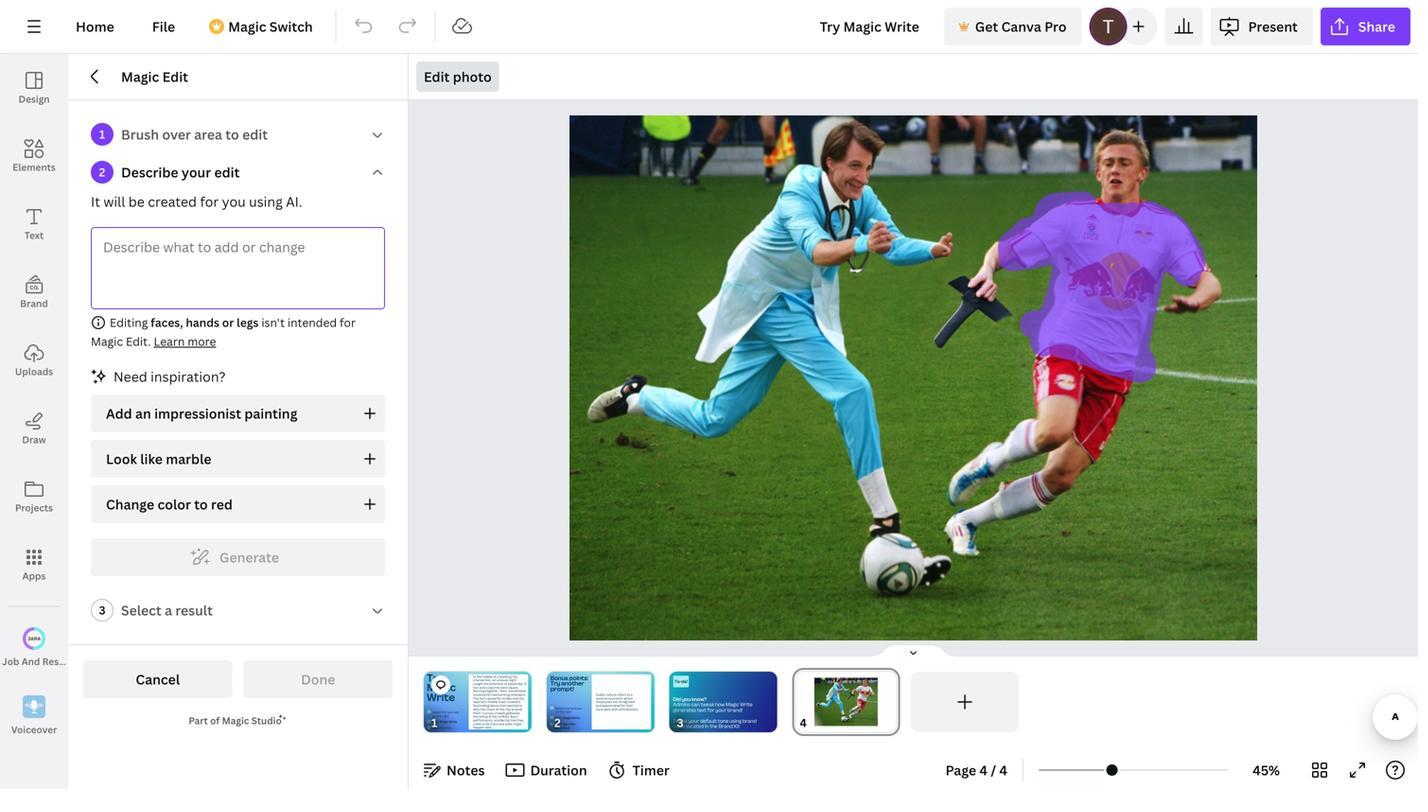 Task type: locate. For each thing, give the bounding box(es) containing it.
1 horizontal spatial an
[[493, 678, 496, 682]]

right inside try magic write select the text box on the right 1 2 3 click magic write click rewrite
[[442, 714, 449, 718]]

box left hard
[[577, 706, 582, 710]]

hide pages image
[[868, 643, 959, 658]]

happen
[[473, 725, 484, 730]]

on inside try magic write select the text box on the right 1 2 3 click magic write click rewrite
[[432, 714, 436, 718]]

1 vertical spatial using
[[730, 717, 741, 724]]

created
[[148, 193, 197, 211], [506, 700, 518, 704]]

where
[[624, 696, 633, 700]]

look like marble
[[106, 450, 211, 468]]

3 left "select a result"
[[99, 602, 106, 618]]

1 vertical spatial how
[[510, 718, 516, 722]]

magic down editing
[[91, 333, 123, 349]]

3 inside 3 click sprinkle fairy dust
[[551, 723, 552, 726]]

an inside button
[[135, 404, 151, 422]]

a
[[165, 601, 172, 619], [497, 674, 499, 679], [486, 685, 487, 689], [631, 693, 632, 697], [519, 700, 520, 704]]

of right middle
[[493, 674, 496, 679]]

ai.
[[286, 193, 302, 211]]

you inside did you know? admins can tweak how magic write generates text for your brand!
[[682, 696, 691, 702]]

select for select the text box on the right 1 2 click magic write
[[555, 706, 564, 710]]

1 horizontal spatial your
[[688, 717, 699, 724]]

next.
[[485, 725, 492, 730]]

for right intended
[[340, 315, 356, 330]]

came
[[473, 722, 481, 726]]

0 horizontal spatial 3
[[99, 602, 106, 618]]

design button
[[0, 54, 68, 122]]

0 horizontal spatial your
[[182, 163, 211, 181]]

2 up it
[[99, 164, 105, 180]]

text inside did you know? admins can tweak how magic write generates text for your brand!
[[697, 706, 706, 713]]

1 inside try magic write select the text box on the right 1 2 3 click magic write click rewrite
[[428, 710, 430, 713]]

work up hard
[[596, 696, 603, 700]]

edit left photo
[[424, 68, 450, 86]]

try inside the bonus points: try another prompt! kudos culture refers to a work environment where employees are recognized and appreciated for their hard work and contributions.
[[550, 679, 560, 687]]

magic inside select the text box on the right 1 2 click magic write
[[563, 716, 571, 720]]

2 inside select the text box on the right 1 2 click magic write
[[551, 716, 552, 719]]

result
[[175, 601, 213, 619]]

over
[[162, 125, 191, 143]]

click
[[555, 716, 562, 720], [432, 720, 439, 724], [555, 722, 562, 726], [432, 726, 439, 730]]

a up attention
[[497, 674, 499, 679]]

0 vertical spatial 1
[[99, 126, 105, 142]]

1 vertical spatial your
[[716, 706, 726, 713]]

1 vertical spatial 1
[[551, 707, 552, 710]]

1 horizontal spatial 3
[[428, 726, 430, 729]]

0 horizontal spatial edit
[[162, 68, 188, 86]]

1 vertical spatial be
[[486, 722, 489, 726]]

2 horizontal spatial 1
[[551, 707, 552, 710]]

or
[[222, 315, 234, 330]]

for down describe your edit
[[200, 193, 219, 211]]

magic left switch
[[228, 18, 266, 35]]

try left another at left
[[550, 679, 560, 687]]

brand left 'kit'
[[719, 723, 733, 730]]

0 horizontal spatial try
[[427, 671, 444, 685]]

job and resume ai button
[[0, 614, 91, 682]]

1 horizontal spatial 4
[[999, 761, 1008, 779]]

text inside select the text box on the right 1 2 click magic write
[[570, 706, 576, 710]]

edit down area
[[214, 163, 240, 181]]

be left there
[[486, 722, 489, 726]]

and
[[22, 655, 40, 668]]

how right "tweak" in the bottom of the page
[[715, 701, 725, 708]]

kit
[[734, 723, 740, 730]]

an
[[135, 404, 151, 422], [493, 678, 496, 682]]

0 horizontal spatial text
[[447, 710, 453, 714]]

text up rewrite
[[447, 710, 453, 714]]

try
[[427, 671, 444, 685], [550, 679, 560, 687]]

1 up 3 click sprinkle fairy dust
[[551, 707, 552, 710]]

to
[[225, 125, 239, 143], [194, 495, 208, 513], [627, 693, 630, 697], [519, 704, 522, 708], [482, 722, 485, 726]]

work right hard
[[603, 707, 611, 711]]

0 horizontal spatial select
[[121, 601, 162, 619]]

a inside the bonus points: try another prompt! kudos culture refers to a work environment where employees are recognized and appreciated for their hard work and contributions.
[[631, 693, 632, 697]]

change color to red
[[106, 495, 233, 513]]

located
[[686, 723, 704, 730]]

to left red
[[194, 495, 208, 513]]

2 edit from the left
[[424, 68, 450, 86]]

2 horizontal spatial 2
[[551, 716, 552, 719]]

1 horizontal spatial using
[[730, 717, 741, 724]]

0 horizontal spatial right
[[442, 714, 449, 718]]

1 vertical spatial an
[[493, 678, 496, 682]]

done button
[[244, 660, 393, 698]]

3 left sprinkle
[[551, 723, 552, 726]]

passersby.
[[508, 682, 524, 686]]

0 horizontal spatial brand
[[20, 297, 48, 310]]

0 horizontal spatial on
[[432, 714, 436, 718]]

select inside select the text box on the right 1 2 click magic write
[[555, 706, 564, 710]]

to right refers
[[627, 693, 630, 697]]

1 horizontal spatial you
[[682, 696, 691, 702]]

their down where
[[626, 704, 633, 708]]

be right will
[[128, 193, 145, 211]]

mesmerizing
[[491, 693, 510, 697]]

da!
[[681, 679, 688, 685]]

projects button
[[0, 463, 68, 531]]

bonus points: try another prompt! kudos culture refers to a work environment where employees are recognized and appreciated for their hard work and contributions.
[[550, 674, 639, 711]]

to right area
[[225, 125, 239, 143]]

0 horizontal spatial using
[[249, 193, 283, 211]]

try left in
[[427, 671, 444, 685]]

of down bustling on the bottom left
[[504, 682, 507, 686]]

1 horizontal spatial box
[[577, 706, 582, 710]]

1 edit from the left
[[162, 68, 188, 86]]

2 horizontal spatial text
[[697, 706, 706, 713]]

0 vertical spatial created
[[148, 193, 197, 211]]

0 vertical spatial brand
[[20, 297, 48, 310]]

attention
[[490, 682, 503, 686]]

resume
[[42, 655, 79, 668]]

0 horizontal spatial city
[[505, 707, 511, 711]]

might
[[513, 722, 522, 726]]

for right are
[[621, 704, 625, 708]]

try inside try magic write select the text box on the right 1 2 3 click magic write click rewrite
[[427, 671, 444, 685]]

isn't
[[261, 315, 285, 330]]

1 horizontal spatial how
[[715, 701, 725, 708]]

0 vertical spatial edit
[[242, 125, 268, 143]]

unusual
[[497, 678, 509, 682]]

/
[[991, 761, 996, 779]]

1 horizontal spatial their
[[626, 704, 633, 708]]

text inside try magic write select the text box on the right 1 2 3 click magic write click rewrite
[[447, 710, 453, 714]]

your inside tweak your default tone using brand voice located in the brand kit
[[688, 717, 699, 724]]

ta-da!
[[675, 679, 688, 685]]

brand up uploads button
[[20, 297, 48, 310]]

appreciated
[[602, 704, 620, 708]]

4 left /
[[980, 761, 988, 779]]

3 click sprinkle fairy dust
[[551, 722, 575, 730]]

2 horizontal spatial your
[[716, 706, 726, 713]]

2 up 3 click sprinkle fairy dust
[[551, 716, 552, 719]]

timer
[[633, 761, 670, 779]]

share
[[1358, 18, 1395, 35]]

to right came
[[482, 722, 485, 726]]

learn
[[154, 333, 185, 349]]

magic left lion
[[427, 680, 456, 694]]

write inside did you know? admins can tweak how magic write generates text for your brand!
[[740, 701, 753, 708]]

0 vertical spatial an
[[135, 404, 151, 422]]

your up it will be created for you using ai.
[[182, 163, 211, 181]]

to right seemed
[[519, 704, 522, 708]]

dancing
[[473, 689, 485, 693]]

edit photo button
[[416, 61, 499, 92]]

present
[[1248, 18, 1298, 35]]

powerful
[[488, 696, 501, 700]]

0 horizontal spatial 4
[[980, 761, 988, 779]]

an right add
[[135, 404, 151, 422]]

voice
[[673, 723, 685, 730]]

select inside try magic write select the text box on the right 1 2 3 click magic write click rewrite
[[432, 710, 441, 714]]

on left them.
[[432, 714, 436, 718]]

select left result
[[121, 601, 162, 619]]

you left the ai.
[[222, 193, 246, 211]]

1 horizontal spatial edit
[[424, 68, 450, 86]]

1 horizontal spatial text
[[570, 706, 576, 710]]

on up 3 click sprinkle fairy dust
[[555, 710, 559, 714]]

wondering
[[494, 718, 510, 722]]

1
[[99, 126, 105, 142], [551, 707, 552, 710], [428, 710, 430, 713]]

select the text box on the right 1 2 click magic write
[[551, 706, 582, 720]]

apps
[[22, 570, 46, 582]]

look
[[106, 450, 137, 468]]

sight
[[509, 678, 516, 682]]

hops
[[498, 700, 506, 704]]

0 horizontal spatial be
[[128, 193, 145, 211]]

nimble
[[488, 700, 498, 704]]

box left defy
[[454, 710, 459, 714]]

1 left defy
[[428, 710, 430, 713]]

generate button
[[91, 538, 385, 576]]

text
[[570, 706, 576, 710], [697, 706, 706, 713], [447, 710, 453, 714]]

an up squirrel
[[493, 678, 496, 682]]

2 left came
[[428, 720, 430, 723]]

magic inside did you know? admins can tweak how magic write generates text for your brand!
[[726, 701, 739, 708]]

2 vertical spatial 1
[[428, 710, 430, 713]]

using left the ai.
[[249, 193, 283, 211]]

1 horizontal spatial be
[[486, 722, 489, 726]]

0 horizontal spatial their
[[500, 689, 507, 693]]

uploads
[[15, 365, 53, 378]]

1 horizontal spatial created
[[506, 700, 518, 704]]

draw
[[22, 433, 46, 446]]

right up sprinkle
[[565, 710, 572, 714]]

describe
[[121, 163, 178, 181]]

1 vertical spatial you
[[682, 696, 691, 702]]

1 vertical spatial brand
[[719, 723, 733, 730]]

add an impressionist painting button
[[91, 395, 385, 432]]

0 horizontal spatial 2
[[99, 164, 105, 180]]

1 4 from the left
[[980, 761, 988, 779]]

duo's
[[510, 714, 518, 719]]

for up 'default'
[[707, 706, 715, 713]]

select up rewrite
[[432, 710, 441, 714]]

0 horizontal spatial box
[[454, 710, 459, 714]]

edit right area
[[242, 125, 268, 143]]

job
[[2, 655, 19, 668]]

points:
[[569, 674, 588, 682]]

edit down file
[[162, 68, 188, 86]]

1 vertical spatial their
[[626, 704, 633, 708]]

2 horizontal spatial 3
[[551, 723, 552, 726]]

0 horizontal spatial how
[[510, 718, 516, 722]]

2 inside try magic write select the text box on the right 1 2 3 click magic write click rewrite
[[428, 720, 430, 723]]

select for select a result
[[121, 601, 162, 619]]

3 inside try magic write select the text box on the right 1 2 3 click magic write click rewrite
[[428, 726, 430, 729]]

using inside tweak your default tone using brand voice located in the brand kit
[[730, 717, 741, 724]]

for inside the bonus points: try another prompt! kudos culture refers to a work environment where employees are recognized and appreciated for their hard work and contributions.
[[621, 704, 625, 708]]

0 vertical spatial their
[[500, 689, 507, 693]]

1 horizontal spatial city
[[512, 674, 518, 679]]

projects
[[15, 501, 53, 514]]

created up around
[[506, 700, 518, 704]]

box inside try magic write select the text box on the right 1 2 3 click magic write click rewrite
[[454, 710, 459, 714]]

how left they
[[510, 718, 516, 722]]

they
[[517, 718, 524, 722]]

0 vertical spatial 2
[[99, 164, 105, 180]]

1 horizontal spatial edit
[[242, 125, 268, 143]]

did you know? admins can tweak how magic write generates text for your brand!
[[673, 696, 753, 713]]

present button
[[1210, 8, 1313, 45]]

0 vertical spatial you
[[222, 193, 246, 211]]

4 right /
[[999, 761, 1008, 779]]

text down know?
[[697, 706, 706, 713]]

try magic write select the text box on the right 1 2 3 click magic write click rewrite
[[427, 671, 459, 730]]

45% button
[[1236, 755, 1297, 785]]

1 horizontal spatial right
[[565, 710, 572, 714]]

click up 3 click sprinkle fairy dust
[[555, 716, 562, 720]]

1 horizontal spatial try
[[550, 679, 560, 687]]

0 vertical spatial how
[[715, 701, 725, 708]]

will
[[103, 193, 125, 211]]

0 horizontal spatial 1
[[99, 126, 105, 142]]

2 horizontal spatial select
[[555, 706, 564, 710]]

1 inside select the text box on the right 1 2 click magic write
[[551, 707, 552, 710]]

1 horizontal spatial brand
[[719, 723, 733, 730]]

text up sprinkle
[[570, 706, 576, 710]]

their up strides
[[500, 689, 507, 693]]

using down 'brand!'
[[730, 717, 741, 724]]

faces,
[[151, 315, 183, 330]]

magic up rewrite
[[440, 720, 448, 724]]

your up tone
[[716, 706, 726, 713]]

how inside in the middle of a bustling city intersection, an unusual sight caught the attention of passersby. a lion and a squirrel were square dancing together, their coordinated movements mesmerizing onlookers. the lion's powerful strides and the squirrel's nimble hops created a fascinating dance that seemed to defy the chaos of the city around them. curious crowds gathered, marveling at the unlikely duo's performance, wondering how they came to be there and what might happen next.
[[510, 718, 516, 722]]

kudos
[[596, 693, 605, 697]]

your right tweak
[[688, 717, 699, 724]]

1 horizontal spatial 2
[[428, 720, 430, 723]]

1 horizontal spatial on
[[555, 710, 559, 714]]

were
[[500, 685, 507, 689]]

magic up tone
[[726, 701, 739, 708]]

intersection,
[[473, 678, 492, 682]]

2 vertical spatial 2
[[428, 720, 430, 723]]

to inside button
[[194, 495, 208, 513]]

city
[[512, 674, 518, 679], [505, 707, 511, 711]]

them.
[[473, 711, 482, 715]]

your inside did you know? admins can tweak how magic write generates text for your brand!
[[716, 706, 726, 713]]

together,
[[486, 689, 499, 693]]

1 horizontal spatial select
[[432, 710, 441, 714]]

0 vertical spatial your
[[182, 163, 211, 181]]

city up passersby.
[[512, 674, 518, 679]]

duration button
[[500, 755, 595, 785]]

magic left studio
[[222, 714, 249, 727]]

1 left brush
[[99, 126, 105, 142]]

1 vertical spatial edit
[[214, 163, 240, 181]]

photo
[[453, 68, 492, 86]]

click inside 3 click sprinkle fairy dust
[[555, 722, 562, 726]]

0 horizontal spatial an
[[135, 404, 151, 422]]

page 4 / 4 button
[[938, 755, 1015, 785]]

3 left rewrite
[[428, 726, 430, 729]]

1 vertical spatial work
[[603, 707, 611, 711]]

2 vertical spatial your
[[688, 717, 699, 724]]

of
[[493, 674, 496, 679], [504, 682, 507, 686], [496, 707, 499, 711], [210, 714, 220, 727]]

created down describe your edit
[[148, 193, 197, 211]]

right up rewrite
[[442, 714, 449, 718]]

select up 3 click sprinkle fairy dust
[[555, 706, 564, 710]]

box inside select the text box on the right 1 2 click magic write
[[577, 706, 582, 710]]

3 for 3 click sprinkle fairy dust
[[551, 723, 552, 726]]

a down onlookers.
[[519, 700, 520, 704]]

you right did
[[682, 696, 691, 702]]

1 vertical spatial 2
[[551, 716, 552, 719]]

city up unlikely
[[505, 707, 511, 711]]

1 vertical spatial created
[[506, 700, 518, 704]]

1 horizontal spatial 1
[[428, 710, 430, 713]]

performance,
[[473, 718, 493, 722]]

for inside isn't intended for magic edit.
[[340, 315, 356, 330]]

there
[[490, 722, 498, 726]]

magic up sprinkle
[[563, 716, 571, 720]]

click left dust
[[555, 722, 562, 726]]

a up recognized
[[631, 693, 632, 697]]

their
[[500, 689, 507, 693], [626, 704, 633, 708]]

brand!
[[727, 706, 743, 713]]



Task type: describe. For each thing, give the bounding box(es) containing it.
45%
[[1253, 761, 1280, 779]]

0 vertical spatial using
[[249, 193, 283, 211]]

area
[[194, 125, 222, 143]]

red
[[211, 495, 233, 513]]

Page title text field
[[815, 713, 822, 732]]

your for edit
[[182, 163, 211, 181]]

for inside did you know? admins can tweak how magic write generates text for your brand!
[[707, 706, 715, 713]]

on inside select the text box on the right 1 2 click magic write
[[555, 710, 559, 714]]

middle
[[482, 674, 493, 679]]

squirrel
[[488, 685, 500, 689]]

brand inside tweak your default tone using brand voice located in the brand kit
[[719, 723, 733, 730]]

generates
[[673, 706, 696, 713]]

their inside the bonus points: try another prompt! kudos culture refers to a work environment where employees are recognized and appreciated for their hard work and contributions.
[[626, 704, 633, 708]]

change
[[106, 495, 154, 513]]

look like marble button
[[91, 440, 385, 478]]

that
[[500, 704, 506, 708]]

voiceover
[[11, 723, 57, 736]]

click inside select the text box on the right 1 2 click magic write
[[555, 716, 562, 720]]

0 horizontal spatial edit
[[214, 163, 240, 181]]

ai
[[81, 655, 91, 668]]

to inside the bonus points: try another prompt! kudos culture refers to a work environment where employees are recognized and appreciated for their hard work and contributions.
[[627, 693, 630, 697]]

gathered,
[[506, 711, 520, 715]]

a left squirrel
[[486, 685, 487, 689]]

another
[[561, 679, 584, 687]]

created inside in the middle of a bustling city intersection, an unusual sight caught the attention of passersby. a lion and a squirrel were square dancing together, their coordinated movements mesmerizing onlookers. the lion's powerful strides and the squirrel's nimble hops created a fascinating dance that seemed to defy the chaos of the city around them. curious crowds gathered, marveling at the unlikely duo's performance, wondering how they came to be there and what might happen next.
[[506, 700, 518, 704]]

recognized
[[618, 700, 634, 704]]

of right the chaos
[[496, 707, 499, 711]]

canva
[[1001, 18, 1041, 35]]

timer button
[[602, 755, 677, 785]]

2 4 from the left
[[999, 761, 1008, 779]]

refers
[[617, 693, 626, 697]]

the inside tweak your default tone using brand voice located in the brand kit
[[710, 723, 718, 730]]

of right part
[[210, 714, 220, 727]]

share button
[[1321, 8, 1411, 45]]

click left came
[[432, 720, 439, 724]]

3 for 3
[[99, 602, 106, 618]]

change color to red button
[[91, 485, 385, 523]]

tweak
[[673, 717, 687, 724]]

crowds
[[495, 711, 505, 715]]

draw button
[[0, 395, 68, 463]]

know?
[[692, 696, 707, 702]]

the
[[473, 696, 479, 700]]

write inside select the text box on the right 1 2 click magic write
[[572, 716, 580, 720]]

editing faces, hands or legs
[[110, 315, 259, 330]]

at
[[488, 714, 491, 719]]

describe your edit
[[121, 163, 240, 181]]

learn more
[[154, 333, 216, 349]]

side panel tab list
[[0, 54, 91, 750]]

edit photo
[[424, 68, 492, 86]]

add an impressionist painting
[[106, 404, 297, 422]]

uploads button
[[0, 326, 68, 395]]

culture
[[606, 693, 616, 697]]

more
[[188, 333, 216, 349]]

main menu bar
[[0, 0, 1418, 54]]

editing
[[110, 315, 148, 330]]

home link
[[61, 8, 129, 45]]

around
[[511, 707, 522, 711]]

0 vertical spatial city
[[512, 674, 518, 679]]

0 vertical spatial work
[[596, 696, 603, 700]]

tweak your default tone using brand voice located in the brand kit
[[673, 717, 757, 730]]

It will be created for you using AI. text field
[[92, 228, 384, 308]]

click left rewrite
[[432, 726, 439, 730]]

how inside did you know? admins can tweak how magic write generates text for your brand!
[[715, 701, 725, 708]]

hard
[[596, 707, 603, 711]]

ta-
[[675, 679, 681, 685]]

their inside in the middle of a bustling city intersection, an unusual sight caught the attention of passersby. a lion and a squirrel were square dancing together, their coordinated movements mesmerizing onlookers. the lion's powerful strides and the squirrel's nimble hops created a fascinating dance that seemed to defy the chaos of the city around them. curious crowds gathered, marveling at the unlikely duo's performance, wondering how they came to be there and what might happen next.
[[500, 689, 507, 693]]

pro
[[1045, 18, 1067, 35]]

need inspiration?
[[114, 368, 226, 386]]

design
[[18, 93, 50, 105]]

part of
[[189, 714, 222, 727]]

and down coordinated
[[513, 696, 518, 700]]

marble
[[166, 450, 211, 468]]

unlikely
[[498, 714, 509, 719]]

home
[[76, 18, 114, 35]]

elements button
[[0, 122, 68, 190]]

1 vertical spatial city
[[505, 707, 511, 711]]

and right lion
[[479, 685, 485, 689]]

cancel button
[[83, 660, 232, 698]]

bonus
[[550, 674, 568, 682]]

and down are
[[611, 707, 617, 711]]

edit inside dropdown button
[[424, 68, 450, 86]]

and left what
[[499, 722, 504, 726]]

strides
[[502, 696, 512, 700]]

0 vertical spatial be
[[128, 193, 145, 211]]

seemed
[[507, 704, 518, 708]]

dust
[[563, 726, 569, 730]]

inspiration?
[[151, 368, 226, 386]]

legs
[[237, 315, 259, 330]]

page 4 / 4
[[946, 761, 1008, 779]]

your for default
[[688, 717, 699, 724]]

magic inside button
[[228, 18, 266, 35]]

text button
[[0, 190, 68, 258]]

page 4 image
[[792, 672, 900, 732]]

chaos
[[486, 707, 495, 711]]

curious
[[482, 711, 494, 715]]

bustling
[[500, 674, 512, 679]]

caught
[[473, 682, 483, 686]]

a left result
[[165, 601, 172, 619]]

squirrel's
[[473, 700, 487, 704]]

magic inside isn't intended for magic edit.
[[91, 333, 123, 349]]

page
[[946, 761, 976, 779]]

coordinated
[[508, 689, 526, 693]]

notes
[[447, 761, 485, 779]]

and down kudos
[[596, 704, 601, 708]]

are
[[613, 700, 617, 704]]

magic edit
[[121, 68, 188, 86]]

lion's
[[479, 696, 487, 700]]

brand inside "button"
[[20, 297, 48, 310]]

need
[[114, 368, 147, 386]]

magic down file popup button
[[121, 68, 159, 86]]

fairy
[[555, 726, 562, 730]]

0 horizontal spatial you
[[222, 193, 246, 211]]

right inside select the text box on the right 1 2 click magic write
[[565, 710, 572, 714]]

switch
[[269, 18, 313, 35]]

what
[[505, 722, 513, 726]]

intended
[[288, 315, 337, 330]]

tone
[[718, 717, 729, 724]]

an inside in the middle of a bustling city intersection, an unusual sight caught the attention of passersby. a lion and a squirrel were square dancing together, their coordinated movements mesmerizing onlookers. the lion's powerful strides and the squirrel's nimble hops created a fascinating dance that seemed to defy the chaos of the city around them. curious crowds gathered, marveling at the unlikely duo's performance, wondering how they came to be there and what might happen next.
[[493, 678, 496, 682]]

marveling
[[473, 714, 488, 719]]

add
[[106, 404, 132, 422]]

magic studio
[[222, 714, 282, 727]]

0 horizontal spatial created
[[148, 193, 197, 211]]

Design title text field
[[805, 8, 936, 45]]

elements
[[13, 161, 56, 174]]

be inside in the middle of a bustling city intersection, an unusual sight caught the attention of passersby. a lion and a squirrel were square dancing together, their coordinated movements mesmerizing onlookers. the lion's powerful strides and the squirrel's nimble hops created a fascinating dance that seemed to defy the chaos of the city around them. curious crowds gathered, marveling at the unlikely duo's performance, wondering how they came to be there and what might happen next.
[[486, 722, 489, 726]]

employees
[[596, 700, 612, 704]]



Task type: vqa. For each thing, say whether or not it's contained in the screenshot.
inspiration?
yes



